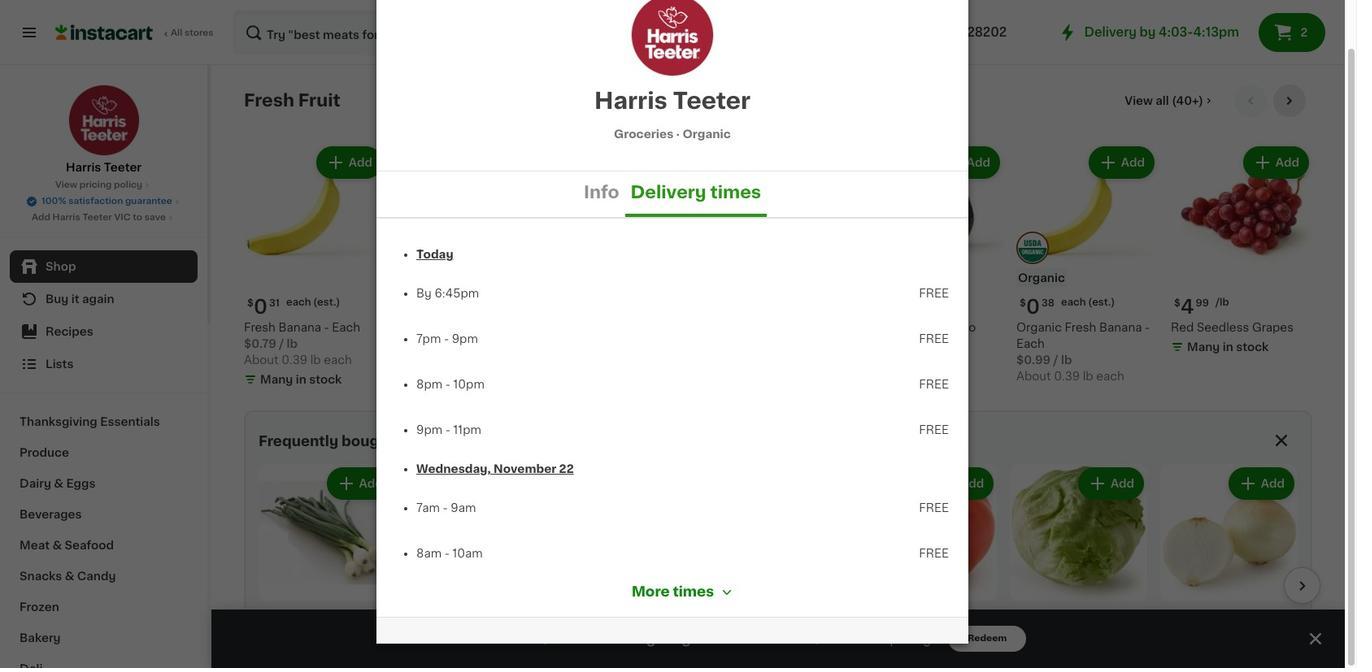 Task type: locate. For each thing, give the bounding box(es) containing it.
harris teeter link
[[66, 85, 142, 176]]

4 inside section
[[719, 615, 733, 633]]

about down $0.99
[[1016, 371, 1051, 382]]

harris teeter up groceries · organic on the top of page
[[594, 89, 750, 112]]

many
[[878, 341, 911, 353], [1187, 341, 1220, 353], [260, 374, 293, 385]]

0 horizontal spatial harris teeter
[[66, 162, 142, 173]]

1 horizontal spatial 9pm
[[452, 333, 478, 345]]

1 vertical spatial /
[[1053, 355, 1058, 366]]

2 vertical spatial harris
[[53, 213, 80, 222]]

red left seedless
[[1171, 322, 1194, 333]]

1 horizontal spatial 4
[[1181, 298, 1194, 316]]

$ inside the $ 0 31
[[247, 298, 254, 308]]

0 vertical spatial times
[[710, 184, 761, 201]]

- for 9pm - 11pm
[[445, 424, 450, 436]]

(est.) for sweet potato
[[631, 615, 658, 624]]

$ 0 80 each (est.)
[[412, 615, 508, 633]]

$ inside $ 5 99
[[402, 298, 408, 308]]

1 horizontal spatial thanksgiving
[[593, 633, 691, 646]]

8am
[[416, 548, 442, 559]]

each
[[286, 298, 311, 307], [1061, 298, 1086, 307], [324, 355, 352, 366], [1096, 371, 1124, 382], [454, 615, 479, 624], [604, 615, 629, 624], [901, 615, 926, 624]]

1 horizontal spatial banana
[[1099, 322, 1142, 333]]

large for tomatoes
[[860, 639, 892, 650]]

harris up pricing
[[66, 162, 101, 173]]

$ 4 99 up organicgirl on the bottom right
[[713, 615, 748, 633]]

- inside 'fresh banana - each $0.79 / lb about 0.39 lb each'
[[324, 322, 329, 333]]

$ 0 31
[[247, 298, 280, 316]]

9pm left 11pm
[[416, 424, 442, 436]]

1 horizontal spatial each
[[1016, 338, 1045, 350]]

many inside large ripe avocado many in stock
[[878, 341, 911, 353]]

(est.) inside $0.31 each (estimated) element
[[313, 298, 340, 307]]

0 horizontal spatial $ 4 99
[[713, 615, 748, 633]]

10am
[[452, 548, 483, 559]]

0 horizontal spatial thanksgiving
[[20, 416, 97, 428]]

- right 7pm
[[444, 333, 449, 345]]

8pm - 10pm
[[416, 379, 485, 390]]

4
[[1181, 298, 1194, 316], [719, 615, 733, 633]]

$
[[247, 298, 254, 308], [402, 298, 408, 308], [1020, 298, 1026, 308], [1174, 298, 1181, 308], [412, 615, 419, 625], [562, 615, 569, 625], [713, 615, 719, 625], [863, 615, 869, 625], [1013, 615, 1020, 625]]

1 horizontal spatial about
[[1016, 371, 1051, 382]]

buy
[[46, 294, 69, 305]]

fresh up oz
[[398, 322, 430, 333]]

1 horizontal spatial potato
[[598, 639, 636, 650]]

view inside popup button
[[1125, 95, 1153, 107]]

delivery inside delivery by 4:03-4:13pm link
[[1084, 26, 1137, 38]]

1 vertical spatial 4
[[719, 615, 733, 633]]

each inside 'fresh banana - each $0.79 / lb about 0.39 lb each'
[[324, 355, 352, 366]]

(est.) up beefsteak
[[928, 615, 955, 624]]

satisfaction
[[68, 197, 123, 206]]

each (est.) for $ 0 38
[[1061, 298, 1115, 307]]

1 banana from the left
[[278, 322, 321, 333]]

$0.94 each (estimated) element
[[559, 608, 696, 637]]

essentials up greens
[[694, 633, 769, 646]]

22
[[559, 463, 574, 475]]

1 vertical spatial times
[[673, 586, 714, 599]]

teeter down satisfaction
[[82, 213, 112, 222]]

banana down $0.38 each (estimated) element
[[1099, 322, 1142, 333]]

add harris teeter vic to save
[[32, 213, 166, 222]]

$ left 'by'
[[402, 298, 408, 308]]

99 for fresh strawberries
[[423, 298, 436, 308]]

0 horizontal spatial about
[[244, 355, 279, 366]]

delivery for delivery times
[[631, 184, 706, 201]]

add button for fresh banana - each
[[318, 148, 381, 177]]

·
[[676, 128, 680, 140]]

teeter up ·
[[673, 89, 750, 112]]

teeter
[[673, 89, 750, 112], [104, 162, 142, 173], [82, 213, 112, 222]]

2 banana from the left
[[1099, 322, 1142, 333]]

0 left 80
[[419, 615, 432, 633]]

0 horizontal spatial 99
[[423, 298, 436, 308]]

add button for red seedless grapes
[[1245, 148, 1307, 177]]

iceberg
[[1010, 639, 1054, 650]]

0 vertical spatial harris
[[594, 89, 668, 112]]

to up tomatoes
[[866, 633, 881, 646]]

0 horizontal spatial each (est.)
[[286, 298, 340, 307]]

0 vertical spatial harris teeter
[[594, 89, 750, 112]]

each up qualify.
[[901, 615, 926, 624]]

0 horizontal spatial 0.39
[[282, 355, 307, 366]]

(est.) down more
[[631, 615, 658, 624]]

section containing 0
[[244, 411, 1320, 668]]

0 vertical spatial 0.39
[[282, 355, 307, 366]]

info tab
[[578, 172, 625, 217]]

item carousel region inside section
[[259, 458, 1320, 668]]

/lb
[[1216, 298, 1229, 307]]

0 horizontal spatial red
[[895, 639, 918, 650]]

shop
[[46, 261, 76, 272]]

$ left '31'
[[247, 298, 254, 308]]

- down $0.38 each (estimated) element
[[1145, 322, 1150, 333]]

2 potato from the left
[[598, 639, 636, 650]]

organic down $ 0 38 at the right of the page
[[1016, 322, 1062, 333]]

1 horizontal spatial each (est.)
[[1061, 298, 1115, 307]]

1 vertical spatial delivery
[[631, 184, 706, 201]]

teeter for harris teeter logo in harris teeter link
[[104, 162, 142, 173]]

3 free from the top
[[919, 379, 949, 390]]

99 up organicgirl on the bottom right
[[734, 615, 748, 625]]

each (est.) right '31'
[[286, 298, 340, 307]]

fresh up $0.79
[[244, 322, 276, 333]]

groceries
[[614, 128, 673, 140]]

organic
[[683, 128, 731, 140], [1018, 272, 1065, 284], [1016, 322, 1062, 333], [711, 589, 758, 601]]

section inside "main content"
[[244, 411, 1320, 668]]

many down $0.79
[[260, 374, 293, 385]]

(est.) up organic fresh banana - each $0.99 / lb about 0.39 lb each
[[1088, 298, 1115, 307]]

0.39 down $0.31 each (estimated) element in the top left of the page
[[282, 355, 307, 366]]

to
[[133, 213, 142, 222], [866, 633, 881, 646]]

2 horizontal spatial stock
[[1236, 341, 1269, 353]]

1 horizontal spatial many
[[878, 341, 911, 353]]

6 free from the top
[[919, 548, 949, 559]]

about
[[244, 355, 279, 366], [1016, 371, 1051, 382]]

fresh left fruit
[[244, 92, 294, 109]]

1 vertical spatial harris teeter logo image
[[68, 85, 139, 156]]

1 vertical spatial thanksgiving
[[593, 633, 691, 646]]

each up $0.99
[[1016, 338, 1045, 350]]

delivery left by
[[1084, 26, 1137, 38]]

1 vertical spatial item carousel region
[[259, 458, 1320, 668]]

redeem
[[968, 634, 1007, 643]]

main content
[[211, 65, 1345, 668]]

large ripe avocado many in stock
[[862, 322, 976, 353]]

$3.99 element
[[862, 291, 1003, 320]]

to right vic
[[133, 213, 142, 222]]

(est.) inside $ 0 94 each (est.)
[[631, 615, 658, 624]]

stock down red seedless grapes
[[1236, 341, 1269, 353]]

guarantee
[[125, 197, 172, 206]]

each inside 'fresh banana - each $0.79 / lb about 0.39 lb each'
[[332, 322, 360, 333]]

add button
[[318, 148, 381, 177], [936, 148, 998, 177], [1090, 148, 1153, 177], [1245, 148, 1307, 177], [328, 469, 391, 498], [929, 469, 992, 498], [1080, 469, 1143, 498], [1230, 469, 1293, 498]]

1 potato from the left
[[452, 639, 489, 650]]

fresh
[[244, 92, 294, 109], [244, 322, 276, 333], [398, 322, 430, 333], [1065, 322, 1096, 333]]

delivery inside delivery times tab
[[631, 184, 706, 201]]

harris down 100%
[[53, 213, 80, 222]]

0 vertical spatial each
[[332, 322, 360, 333]]

stock inside product group
[[1236, 341, 1269, 353]]

view
[[1125, 95, 1153, 107], [55, 181, 77, 189]]

each inside organic fresh banana - each $0.99 / lb about 0.39 lb each
[[1016, 338, 1045, 350]]

view left all
[[1125, 95, 1153, 107]]

produce
[[20, 447, 69, 459]]

fresh down $0.38 each (estimated) element
[[1065, 322, 1096, 333]]

- right '7am'
[[443, 502, 448, 514]]

lb right $0.79
[[287, 338, 298, 350]]

many in stock down 'fresh banana - each $0.79 / lb about 0.39 lb each'
[[260, 374, 342, 385]]

1 horizontal spatial red
[[1171, 322, 1194, 333]]

item carousel region
[[244, 85, 1312, 398], [259, 458, 1320, 668]]

99 right 5
[[423, 298, 436, 308]]

beverages link
[[10, 499, 198, 530]]

large up tomatoes
[[860, 639, 892, 650]]

each down $0.31 each (estimated) element in the top left of the page
[[324, 355, 352, 366]]

1 horizontal spatial in
[[914, 341, 924, 353]]

fresh fruit
[[244, 92, 340, 109]]

1 vertical spatial each
[[1016, 338, 1045, 350]]

31
[[269, 298, 280, 308]]

0 horizontal spatial 9pm
[[416, 424, 442, 436]]

harris up groceries
[[594, 89, 668, 112]]

2
[[1300, 27, 1308, 38], [869, 615, 882, 633]]

0 vertical spatial many in stock
[[1187, 341, 1269, 353]]

each down $0.31 each (estimated) element in the top left of the page
[[332, 322, 360, 333]]

essentials inside thanksgiving essentials link
[[100, 416, 160, 428]]

0.39 down $0.38 each (estimated) element
[[1054, 371, 1080, 382]]

1 horizontal spatial 99
[[734, 615, 748, 625]]

/ right $0.99
[[1053, 355, 1058, 366]]

banana inside organic fresh banana - each $0.99 / lb about 0.39 lb each
[[1099, 322, 1142, 333]]

$ left 10
[[863, 615, 869, 625]]

1 vertical spatial view
[[55, 181, 77, 189]]

harris teeter up view pricing policy link
[[66, 162, 142, 173]]

potato down $ 0 80 each (est.)
[[452, 639, 489, 650]]

99 inside section
[[734, 615, 748, 625]]

4 up organicgirl on the bottom right
[[719, 615, 733, 633]]

1 each (est.) from the left
[[286, 298, 340, 307]]

0 horizontal spatial 4
[[719, 615, 733, 633]]

16
[[398, 338, 411, 350]]

1 vertical spatial many in stock
[[260, 374, 342, 385]]

$4.99 per pound element
[[1171, 291, 1312, 320]]

$ left 38
[[1020, 298, 1026, 308]]

each (est.) inside $0.31 each (estimated) element
[[286, 298, 340, 307]]

times inside more times 
[[673, 586, 714, 599]]

each inside $ 0 80 each (est.)
[[454, 615, 479, 624]]

times inside tab
[[710, 184, 761, 201]]

- left 11pm
[[445, 424, 450, 436]]

in down red seedless grapes
[[1223, 341, 1233, 353]]

potato
[[452, 639, 489, 650], [598, 639, 636, 650]]

red down $ 2 10 each (est.) at the bottom right of the page
[[895, 639, 918, 650]]

4 left /lb
[[1181, 298, 1194, 316]]

- right 8pm
[[445, 379, 450, 390]]

& left candy
[[65, 571, 74, 582]]

large inside large ripe avocado many in stock
[[862, 322, 894, 333]]

100% satisfaction guarantee
[[42, 197, 172, 206]]

product group containing 2
[[860, 464, 997, 668]]

0 horizontal spatial delivery
[[631, 184, 706, 201]]

0 horizontal spatial each
[[332, 322, 360, 333]]

0 for $ 0 80 each (est.)
[[419, 615, 432, 633]]

99 inside $ 5 99
[[423, 298, 436, 308]]

1 horizontal spatial 0.39
[[1054, 371, 1080, 382]]

0 vertical spatial delivery
[[1084, 26, 1137, 38]]

thanksgiving up produce
[[20, 416, 97, 428]]

delivery down increment quantity of small lemon icon
[[631, 184, 706, 201]]

0 left '31'
[[254, 298, 267, 316]]

1 horizontal spatial /
[[1053, 355, 1058, 366]]

1 vertical spatial &
[[52, 540, 62, 551]]

(40+)
[[1172, 95, 1203, 107]]

in down ripe
[[914, 341, 924, 353]]

view up 100%
[[55, 181, 77, 189]]

times for delivery
[[710, 184, 761, 201]]

(est.) inside $ 0 80 each (est.)
[[481, 615, 508, 624]]

about down $0.79
[[244, 355, 279, 366]]

- down $0.31 each (estimated) element in the top left of the page
[[324, 322, 329, 333]]

99 left /lb
[[1196, 298, 1209, 308]]

harris teeter logo image
[[632, 0, 713, 76], [68, 85, 139, 156]]

1 vertical spatial large
[[860, 639, 892, 650]]

1 vertical spatial about
[[1016, 371, 1051, 382]]

free for 11pm
[[919, 424, 949, 436]]

harris teeter for harris teeter logo in harris teeter link
[[66, 162, 142, 173]]

5
[[408, 298, 421, 316]]

thanksgiving
[[20, 416, 97, 428], [593, 633, 691, 646]]

1 horizontal spatial harris teeter logo image
[[632, 0, 713, 76]]

0 vertical spatial view
[[1125, 95, 1153, 107]]

$ 2 10 each (est.)
[[863, 615, 955, 633]]

0 vertical spatial 4
[[1181, 298, 1194, 316]]

7pm - 9pm
[[416, 333, 478, 345]]

harris
[[594, 89, 668, 112], [66, 162, 101, 173], [53, 213, 80, 222]]

stock down avocado in the top of the page
[[927, 341, 960, 353]]

each (est.)
[[286, 298, 340, 307], [1061, 298, 1115, 307]]

1 horizontal spatial to
[[866, 633, 881, 646]]

1 horizontal spatial harris teeter
[[594, 89, 750, 112]]

0 horizontal spatial essentials
[[100, 416, 160, 428]]

0 vertical spatial 9pm
[[452, 333, 478, 345]]

$0.38 each (estimated) element
[[1016, 291, 1158, 320]]

None search field
[[233, 10, 726, 55]]

0 vertical spatial essentials
[[100, 416, 160, 428]]

4 free from the top
[[919, 424, 949, 436]]

delivery times
[[631, 184, 761, 201]]

9am
[[451, 502, 476, 514]]

9pm right 7pm
[[452, 333, 478, 345]]

(est.) up russet potato
[[481, 615, 508, 624]]

lb right $0.99
[[1061, 355, 1072, 366]]

by
[[416, 288, 432, 299]]

fresh inside 'fresh banana - each $0.79 / lb about 0.39 lb each'
[[244, 322, 276, 333]]

1 horizontal spatial stock
[[927, 341, 960, 353]]

0
[[254, 298, 267, 316], [1026, 298, 1040, 316], [419, 615, 432, 633], [569, 615, 583, 633]]

all stores
[[171, 28, 214, 37]]

large
[[862, 322, 894, 333], [860, 639, 892, 650]]

0 vertical spatial about
[[244, 355, 279, 366]]

it
[[71, 294, 79, 305]]

2 horizontal spatial in
[[1223, 341, 1233, 353]]

-
[[324, 322, 329, 333], [1145, 322, 1150, 333], [444, 333, 449, 345], [445, 379, 450, 390], [445, 424, 450, 436], [443, 502, 448, 514], [444, 548, 450, 559]]

1 vertical spatial essentials
[[694, 633, 769, 646]]

stock down 'fresh banana - each $0.79 / lb about 0.39 lb each'
[[309, 374, 342, 385]]

1 horizontal spatial 2
[[1300, 27, 1308, 38]]

1 horizontal spatial delivery
[[1084, 26, 1137, 38]]

2 horizontal spatial 99
[[1196, 298, 1209, 308]]

large inside large red beefsteak tomatoes
[[860, 639, 892, 650]]

0 vertical spatial thanksgiving
[[20, 416, 97, 428]]

$0.73 each (estimated) element
[[1160, 608, 1298, 637]]

1 vertical spatial 2
[[869, 615, 882, 633]]

0 horizontal spatial potato
[[452, 639, 489, 650]]

all
[[171, 28, 182, 37]]

product group containing 1
[[1010, 464, 1147, 668]]

view for view all (40+)
[[1125, 95, 1153, 107]]

fresh inside organic fresh banana - each $0.99 / lb about 0.39 lb each
[[1065, 322, 1096, 333]]

each down $0.38 each (estimated) element
[[1096, 371, 1124, 382]]

& for dairy
[[54, 478, 63, 489]]

each (est.) inside $0.38 each (estimated) element
[[1061, 298, 1115, 307]]

product group
[[244, 143, 385, 391], [398, 143, 540, 375], [553, 143, 694, 359], [707, 143, 849, 367], [862, 143, 1003, 359], [1016, 143, 1158, 385], [1171, 143, 1312, 359], [259, 464, 396, 668], [409, 464, 546, 668], [860, 464, 997, 668], [1010, 464, 1147, 668], [1160, 464, 1298, 668]]

each (est.) right 38
[[1061, 298, 1115, 307]]

section
[[244, 411, 1320, 668]]

vic
[[114, 213, 131, 222]]

- for 8pm - 10pm
[[445, 379, 450, 390]]

policy
[[114, 181, 142, 189]]

0 horizontal spatial view
[[55, 181, 77, 189]]

shop link
[[10, 250, 198, 283]]

add
[[349, 157, 372, 168], [967, 157, 990, 168], [1121, 157, 1145, 168], [1276, 157, 1299, 168], [32, 213, 50, 222], [359, 478, 383, 489], [960, 478, 984, 489], [1111, 478, 1134, 489], [1261, 478, 1285, 489], [781, 633, 809, 646]]

fresh for fresh fruit
[[244, 92, 294, 109]]

bakery link
[[10, 623, 198, 654]]

delivery
[[1084, 26, 1137, 38], [631, 184, 706, 201]]

(est.) for russet potato
[[481, 615, 508, 624]]

to inside 'get $10 off thanksgiving essentials • add $30.00 to qualify.'
[[866, 633, 881, 646]]

1 horizontal spatial view
[[1125, 95, 1153, 107]]


[[720, 586, 733, 599]]

recipes
[[46, 326, 93, 337]]

many in stock down red seedless grapes
[[1187, 341, 1269, 353]]

harris for the rightmost harris teeter logo
[[594, 89, 668, 112]]

1 horizontal spatial essentials
[[694, 633, 769, 646]]

0 horizontal spatial banana
[[278, 322, 321, 333]]

- right the 8am
[[444, 548, 450, 559]]

each right 94
[[604, 615, 629, 624]]

2 free from the top
[[919, 333, 949, 345]]

harris teeter for the rightmost harris teeter logo
[[594, 89, 750, 112]]

1 vertical spatial harris
[[66, 162, 101, 173]]

times
[[710, 184, 761, 201], [673, 586, 714, 599]]

2 inside $2.10 each (estimated) element
[[869, 615, 882, 633]]

$ 4 99 left /lb
[[1174, 298, 1209, 316]]

0 horizontal spatial harris teeter logo image
[[68, 85, 139, 156]]

grapes
[[1252, 322, 1294, 333]]

0 left 94
[[569, 615, 583, 633]]

/ right $0.79
[[279, 338, 284, 350]]

0 vertical spatial teeter
[[673, 89, 750, 112]]

each right 80
[[454, 615, 479, 624]]

snacks & candy
[[20, 571, 116, 582]]

1 vertical spatial harris teeter
[[66, 162, 142, 173]]

(est.) inside $ 2 10 each (est.)
[[928, 615, 955, 624]]

0 vertical spatial harris teeter logo image
[[632, 0, 713, 76]]

0 left 38
[[1026, 298, 1040, 316]]

2 vertical spatial &
[[65, 571, 74, 582]]

in down 'fresh banana - each $0.79 / lb about 0.39 lb each'
[[296, 374, 306, 385]]

0 horizontal spatial /
[[279, 338, 284, 350]]

2 each (est.) from the left
[[1061, 298, 1115, 307]]

free for 10pm
[[919, 379, 949, 390]]

- for 7am - 9am
[[443, 502, 448, 514]]

$ up iceberg
[[1013, 615, 1020, 625]]

organic up 'get $10 off thanksgiving essentials • add $30.00 to qualify.'
[[711, 589, 758, 601]]

0 horizontal spatial to
[[133, 213, 142, 222]]

free for 9pm
[[919, 333, 949, 345]]

0 vertical spatial large
[[862, 322, 894, 333]]

0 vertical spatial 2
[[1300, 27, 1308, 38]]

lb down $0.38 each (estimated) element
[[1083, 371, 1093, 382]]

tab list
[[376, 172, 968, 217]]

beverages
[[20, 509, 82, 520]]

99 for organicgirl baby greens + crunch!
[[734, 615, 748, 625]]

harris teeter
[[594, 89, 750, 112], [66, 162, 142, 173]]

1 horizontal spatial $ 4 99
[[1174, 298, 1209, 316]]

banana down $0.31 each (estimated) element in the top left of the page
[[278, 322, 321, 333]]

(est.) up 'fresh banana - each $0.79 / lb about 0.39 lb each'
[[313, 298, 340, 307]]

1 vertical spatial red
[[895, 639, 918, 650]]

potato down $ 0 94 each (est.) on the left bottom of page
[[598, 639, 636, 650]]

1 vertical spatial teeter
[[104, 162, 142, 173]]

$ inside $ 0 80 each (est.)
[[412, 615, 419, 625]]

fresh banana - each $0.79 / lb about 0.39 lb each
[[244, 322, 360, 366]]

harris teeter logo image inside harris teeter link
[[68, 85, 139, 156]]

decrement quantity of small lemon image
[[572, 153, 592, 172]]

fresh inside fresh strawberries 16 oz container
[[398, 322, 430, 333]]

28202 button
[[941, 10, 1039, 55]]

potato for russet potato
[[452, 639, 489, 650]]

& right meat
[[52, 540, 62, 551]]

by 6:45pm
[[416, 288, 479, 299]]

essentials up produce link
[[100, 416, 160, 428]]

$ left 80
[[412, 615, 419, 625]]

9pm
[[452, 333, 478, 345], [416, 424, 442, 436]]

$ up $10
[[562, 615, 569, 625]]

1 vertical spatial $ 4 99
[[713, 615, 748, 633]]

/ inside 'fresh banana - each $0.79 / lb about 0.39 lb each'
[[279, 338, 284, 350]]

$ up 'get $10 off thanksgiving essentials • add $30.00 to qualify.'
[[713, 615, 719, 625]]

organic fresh banana - each $0.99 / lb about 0.39 lb each
[[1016, 322, 1150, 382]]

teeter up policy at the left of page
[[104, 162, 142, 173]]

1 vertical spatial 0.39
[[1054, 371, 1080, 382]]

buy it again
[[46, 294, 114, 305]]

0 vertical spatial &
[[54, 478, 63, 489]]

$2.10 each (estimated) element
[[860, 608, 997, 637]]

dairy & eggs link
[[10, 468, 198, 499]]

0 vertical spatial /
[[279, 338, 284, 350]]

thanksgiving down more
[[593, 633, 691, 646]]

get
[[510, 633, 537, 646]]

0 vertical spatial $ 4 99
[[1174, 298, 1209, 316]]

many down ripe
[[878, 341, 911, 353]]

0 horizontal spatial 2
[[869, 615, 882, 633]]

large left ripe
[[862, 322, 894, 333]]

5 free from the top
[[919, 502, 949, 514]]

view pricing policy link
[[55, 179, 152, 192]]



Task type: vqa. For each thing, say whether or not it's contained in the screenshot.
DAIRY & EGGS
yes



Task type: describe. For each thing, give the bounding box(es) containing it.
6:45pm
[[435, 288, 479, 299]]

each right '31'
[[286, 298, 311, 307]]

delivery times tab
[[625, 172, 767, 217]]

add button for organic fresh banana - each
[[1090, 148, 1153, 177]]

save
[[145, 213, 166, 222]]

1 free from the top
[[919, 288, 949, 299]]

large red beefsteak tomatoes
[[860, 639, 979, 667]]

add inside 'get $10 off thanksgiving essentials • add $30.00 to qualify.'
[[781, 633, 809, 646]]

0 vertical spatial red
[[1171, 322, 1194, 333]]

$30.00
[[812, 633, 863, 646]]

main content containing 0
[[211, 65, 1345, 668]]

0.39 inside organic fresh banana - each $0.99 / lb about 0.39 lb each
[[1054, 371, 1080, 382]]

0 horizontal spatial in
[[296, 374, 306, 385]]

$0.80 each (estimated) element
[[409, 608, 546, 637]]

$0.31 each (estimated) element
[[244, 291, 385, 320]]

$ inside $ 0 94 each (est.)
[[562, 615, 569, 625]]

$ 0 38
[[1020, 298, 1055, 316]]

0.39 inside 'fresh banana - each $0.79 / lb about 0.39 lb each'
[[282, 355, 307, 366]]

$ inside $ 1 iceberg lettuce
[[1013, 615, 1020, 625]]

frequently
[[259, 435, 338, 448]]

10
[[883, 615, 894, 625]]

9pm - 11pm
[[416, 424, 481, 436]]

10pm
[[453, 379, 485, 390]]

- for 8am - 10am
[[444, 548, 450, 559]]

organicgirl baby greens + crunch!
[[709, 639, 810, 667]]

0 for $ 0 94 each (est.)
[[569, 615, 583, 633]]

off
[[569, 633, 590, 646]]

1 horizontal spatial many in stock
[[1187, 341, 1269, 353]]

view for view pricing policy
[[55, 181, 77, 189]]

$ left /lb
[[1174, 298, 1181, 308]]

stock inside large ripe avocado many in stock
[[927, 341, 960, 353]]

1 vertical spatial 9pm
[[416, 424, 442, 436]]

avocado
[[926, 322, 976, 333]]

again
[[82, 294, 114, 305]]

potato for sweet potato
[[598, 639, 636, 650]]

28202
[[967, 26, 1007, 38]]

& for snacks
[[65, 571, 74, 582]]

& for meat
[[52, 540, 62, 551]]

eggs
[[66, 478, 95, 489]]

meat & seafood link
[[10, 530, 198, 561]]

pricing
[[79, 181, 112, 189]]

thanksgiving inside 'get $10 off thanksgiving essentials • add $30.00 to qualify.'
[[593, 633, 691, 646]]

strawberries
[[433, 322, 505, 333]]

seafood
[[65, 540, 114, 551]]

8pm
[[416, 379, 442, 390]]

100%
[[42, 197, 66, 206]]

sweet potato
[[559, 639, 636, 650]]

delivery by 4:03-4:13pm link
[[1058, 23, 1239, 42]]

$ inside $ 0 38
[[1020, 298, 1026, 308]]

organic up 38
[[1018, 272, 1065, 284]]

harris for harris teeter logo in harris teeter link
[[66, 162, 101, 173]]

each (est.) for $ 0 31
[[286, 298, 340, 307]]

in inside large ripe avocado many in stock
[[914, 341, 924, 353]]

each right 38
[[1061, 298, 1086, 307]]

0 horizontal spatial many
[[260, 374, 293, 385]]

beefsteak
[[921, 639, 979, 650]]

russet
[[409, 639, 449, 650]]

free for 9am
[[919, 502, 949, 514]]

2 vertical spatial teeter
[[82, 213, 112, 222]]

lists link
[[10, 348, 198, 381]]

2 inside the "2" button
[[1300, 27, 1308, 38]]

delivery by 4:03-4:13pm
[[1084, 26, 1239, 38]]

fresh strawberries 16 oz container
[[398, 322, 505, 350]]

delivery for delivery by 4:03-4:13pm
[[1084, 26, 1137, 38]]

frozen
[[20, 602, 59, 613]]

organic inside organic fresh banana - each $0.99 / lb about 0.39 lb each
[[1016, 322, 1062, 333]]

info
[[584, 184, 619, 201]]

8am - 10am
[[416, 548, 483, 559]]

instacart logo image
[[55, 23, 153, 42]]

- inside organic fresh banana - each $0.99 / lb about 0.39 lb each
[[1145, 322, 1150, 333]]

in inside product group
[[1223, 341, 1233, 353]]

treatment tracker modal dialog
[[211, 610, 1345, 668]]

today
[[416, 249, 453, 260]]

increment quantity of small lemon image
[[665, 153, 685, 172]]

0 vertical spatial item carousel region
[[244, 85, 1312, 398]]

get $10 off thanksgiving essentials • add $30.00 to qualify.
[[510, 632, 935, 646]]

/ inside organic fresh banana - each $0.99 / lb about 0.39 lb each
[[1053, 355, 1058, 366]]

each inside $ 2 10 each (est.)
[[901, 615, 926, 624]]

(est.) inside $0.38 each (estimated) element
[[1088, 298, 1115, 307]]

1
[[1020, 615, 1028, 633]]

0 horizontal spatial many in stock
[[260, 374, 342, 385]]

each inside organic fresh banana - each $0.99 / lb about 0.39 lb each
[[1096, 371, 1124, 382]]

groceries · organic
[[614, 128, 731, 140]]

add button for large red beefsteak tomatoes
[[929, 469, 992, 498]]

(est.) for large red beefsteak tomatoes
[[928, 615, 955, 624]]

meat
[[20, 540, 50, 551]]

by
[[1140, 26, 1156, 38]]

about inside organic fresh banana - each $0.99 / lb about 0.39 lb each
[[1016, 371, 1051, 382]]

view pricing policy
[[55, 181, 142, 189]]

0 for $ 0 38
[[1026, 298, 1040, 316]]

2 horizontal spatial many
[[1187, 341, 1220, 353]]

teeter for the rightmost harris teeter logo
[[673, 89, 750, 112]]

thanksgiving inside thanksgiving essentials link
[[20, 416, 97, 428]]

large for many
[[862, 322, 894, 333]]

94
[[584, 615, 598, 625]]

all stores link
[[55, 10, 215, 55]]

product group containing 5
[[398, 143, 540, 375]]

0 horizontal spatial stock
[[309, 374, 342, 385]]

11pm
[[453, 424, 481, 436]]

lb down $0.31 each (estimated) element in the top left of the page
[[310, 355, 321, 366]]

about inside 'fresh banana - each $0.79 / lb about 0.39 lb each'
[[244, 355, 279, 366]]

$ 5 99
[[402, 298, 436, 316]]

7am - 9am
[[416, 502, 476, 514]]

$ inside $ 2 10 each (est.)
[[863, 615, 869, 625]]

november
[[494, 463, 556, 475]]

redeem button
[[948, 626, 1026, 652]]

0 vertical spatial to
[[133, 213, 142, 222]]

$0.79
[[244, 338, 276, 350]]

2 button
[[1259, 13, 1325, 52]]

add button for iceberg lettuce
[[1080, 469, 1143, 498]]

red inside large red beefsteak tomatoes
[[895, 639, 918, 650]]

sweet
[[559, 639, 595, 650]]

$ 4 99 inside section
[[713, 615, 748, 633]]

russet potato
[[409, 639, 489, 650]]

$ 1 iceberg lettuce
[[1010, 615, 1101, 650]]

more times 
[[632, 586, 733, 599]]

- for 7pm - 9pm
[[444, 333, 449, 345]]

add button for large ripe avocado
[[936, 148, 998, 177]]

organic inside section
[[711, 589, 758, 601]]

tab list containing info
[[376, 172, 968, 217]]

wednesday,
[[416, 463, 491, 475]]

lettuce
[[1057, 639, 1101, 650]]

produce link
[[10, 437, 198, 468]]

$0.99
[[1016, 355, 1051, 366]]

seedless
[[1197, 322, 1249, 333]]

each inside $ 0 94 each (est.)
[[604, 615, 629, 624]]

container
[[430, 338, 489, 350]]

essentials inside 'get $10 off thanksgiving essentials • add $30.00 to qualify.'
[[694, 633, 769, 646]]

greens
[[709, 655, 751, 667]]

bought
[[342, 435, 394, 448]]

fresh for fresh strawberries 16 oz container
[[398, 322, 430, 333]]

$ 4 99 inside $4.99 per pound element
[[1174, 298, 1209, 316]]

fresh for fresh banana - each $0.79 / lb about 0.39 lb each
[[244, 322, 276, 333]]

0 for $ 0 31
[[254, 298, 267, 316]]

view all (40+)
[[1125, 95, 1203, 107]]

crunch!
[[764, 655, 810, 667]]

•
[[772, 632, 778, 645]]

times for more
[[673, 586, 714, 599]]

organic right ·
[[683, 128, 731, 140]]

banana inside 'fresh banana - each $0.79 / lb about 0.39 lb each'
[[278, 322, 321, 333]]

free for 10am
[[919, 548, 949, 559]]

qualify.
[[884, 633, 935, 646]]

dairy
[[20, 478, 51, 489]]

100% satisfaction guarantee button
[[25, 192, 182, 208]]

frequently bought together
[[259, 435, 461, 448]]

7am
[[416, 502, 440, 514]]

$10
[[541, 633, 566, 646]]

thanksgiving essentials
[[20, 416, 160, 428]]

dairy & eggs
[[20, 478, 95, 489]]

product group containing 4
[[1171, 143, 1312, 359]]

organicgirl
[[709, 639, 775, 650]]



